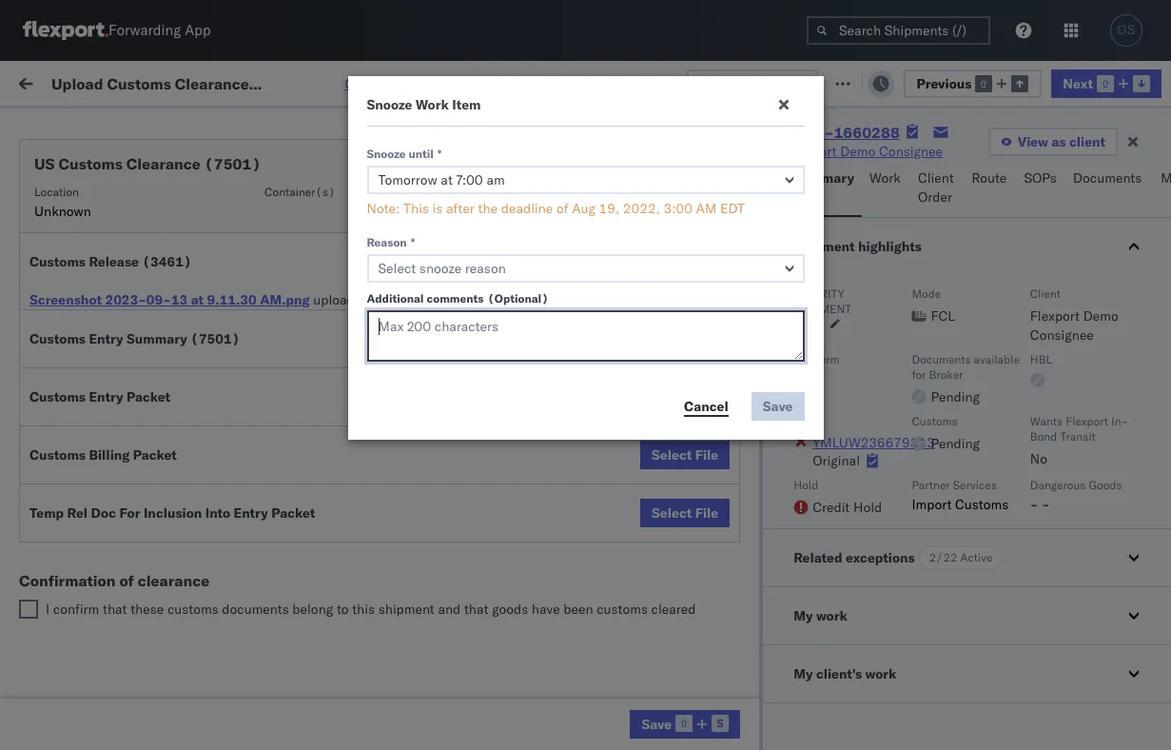 Task type: locate. For each thing, give the bounding box(es) containing it.
nov for schedule pickup from los angeles, ca "link" corresponding to 1st schedule pickup from los angeles, ca button from the top of the page
[[397, 233, 422, 250]]

2 vertical spatial flex-1889466
[[1051, 526, 1150, 543]]

5 schedule pickup from los angeles, ca from the top
[[44, 599, 257, 635]]

rotterdam,
[[179, 683, 247, 700]]

integration down bookings
[[830, 652, 896, 669]]

nov left is
[[397, 191, 422, 208]]

0 vertical spatial my
[[19, 69, 49, 96]]

4 select file from the top
[[652, 504, 719, 522]]

pickup up netherlands
[[104, 683, 145, 700]]

*
[[438, 147, 442, 161], [411, 235, 415, 249]]

0 vertical spatial confirm
[[44, 515, 92, 533]]

2:59 am edt, nov 5, 2022 for schedule delivery appointment button for 2:59 am edt, nov 5, 2022
[[306, 191, 474, 208]]

credit hold
[[813, 499, 883, 516]]

2 1889466 from the top
[[1092, 484, 1150, 501]]

flex-2130387
[[1051, 693, 1150, 711]]

edt,
[[364, 191, 393, 208], [364, 233, 393, 250], [364, 275, 393, 292], [364, 316, 393, 334], [364, 358, 393, 376]]

0 vertical spatial integration
[[830, 652, 896, 669]]

1 flex-1846748 from the top
[[1051, 233, 1150, 250]]

2 select file from the top
[[652, 388, 719, 405]]

5 ca from the top
[[44, 534, 62, 552]]

0 vertical spatial account
[[928, 652, 978, 669]]

3 select from the top
[[652, 446, 692, 464]]

est, left '9,'
[[364, 400, 392, 417]]

delivery up for
[[104, 483, 152, 500]]

2:59 am edt, nov 5, 2022 down 'deadline' button
[[306, 191, 474, 208]]

23, up and
[[423, 526, 444, 543]]

snooze
[[367, 96, 412, 113], [367, 147, 406, 161], [516, 155, 553, 169]]

0 horizontal spatial documents
[[44, 409, 113, 426]]

schedule up screenshot
[[44, 264, 100, 281]]

2 ocean fcl from the top
[[583, 233, 649, 250]]

5 2:59 from the top
[[306, 358, 335, 376]]

Select snooze reason text field
[[367, 254, 805, 283]]

5 resize handle column header from the left
[[798, 148, 820, 750]]

temp
[[30, 504, 64, 522]]

file for temp rel doc for inclusion into entry packet
[[696, 504, 719, 522]]

1 2:59 from the top
[[306, 191, 335, 208]]

los up (3461)
[[179, 222, 201, 239]]

1 vertical spatial documents
[[912, 352, 971, 366]]

batch
[[1064, 74, 1102, 91]]

1 ca from the top
[[44, 241, 62, 258]]

ocean
[[583, 191, 622, 208], [747, 191, 786, 208], [871, 191, 910, 208], [583, 233, 622, 250], [747, 233, 786, 250], [871, 233, 910, 250], [583, 275, 622, 292], [747, 275, 786, 292], [871, 275, 910, 292], [747, 316, 786, 334], [871, 316, 910, 334], [583, 358, 622, 376], [747, 358, 786, 376], [871, 358, 910, 376], [747, 400, 786, 417], [871, 400, 910, 417], [583, 442, 622, 459], [747, 442, 786, 459], [871, 442, 910, 459], [583, 484, 622, 501], [747, 484, 786, 501], [871, 484, 910, 501], [583, 526, 622, 543], [747, 526, 786, 543], [871, 526, 910, 543], [747, 568, 786, 585], [871, 568, 910, 585], [583, 610, 622, 627], [583, 693, 622, 711]]

resize handle column header
[[272, 148, 295, 750], [484, 148, 506, 750], [550, 148, 573, 750], [674, 148, 697, 750], [798, 148, 820, 750], [988, 148, 1011, 750], [1137, 148, 1160, 750], [1140, 148, 1163, 750]]

work inside import work button
[[208, 74, 241, 91]]

1 vertical spatial import
[[912, 496, 952, 513]]

no down priority shipment
[[795, 317, 812, 334]]

1 horizontal spatial my work
[[794, 607, 848, 624]]

related exceptions
[[794, 549, 915, 566]]

select file button for customs release (3461)
[[641, 247, 730, 276]]

schedule delivery appointment link for 2:59 am edt, nov 5, 2022
[[44, 189, 234, 208]]

1 vertical spatial integration test account - karl lagerfeld
[[830, 693, 1078, 711]]

active
[[961, 550, 993, 564]]

0 horizontal spatial at
[[191, 291, 204, 308]]

6 resize handle column header from the left
[[988, 148, 1011, 750]]

aug right the due
[[590, 75, 615, 92]]

2:59 am est, dec 14, 2022 down 2:00 am est, nov 9, 2022
[[306, 442, 481, 459]]

2 pending from the top
[[931, 435, 980, 452]]

0 vertical spatial mode
[[583, 155, 612, 169]]

appointment up inclusion
[[156, 483, 234, 500]]

ca up upload
[[44, 367, 62, 384]]

schedule down unknown
[[44, 222, 100, 239]]

0 vertical spatial 2023
[[442, 291, 475, 308]]

customs down services
[[956, 496, 1009, 513]]

1 edt, from the top
[[364, 191, 393, 208]]

appointment for 2:59 am est, dec 14, 2022
[[156, 483, 234, 500]]

los inside confirm pickup from los angeles, ca
[[172, 515, 193, 533]]

schedule pickup from los angeles, ca for schedule pickup from los angeles, ca "link" associated with 2nd schedule pickup from los angeles, ca button
[[44, 264, 257, 300]]

0 horizontal spatial on
[[373, 291, 388, 308]]

23, down 13,
[[427, 693, 448, 711]]

1 horizontal spatial *
[[438, 147, 442, 161]]

7 ocean fcl from the top
[[583, 526, 649, 543]]

available
[[974, 352, 1020, 366]]

flex-1846748 button
[[1020, 228, 1153, 255], [1020, 228, 1153, 255], [1020, 270, 1153, 296], [1020, 270, 1153, 296], [1020, 312, 1153, 338], [1020, 312, 1153, 338], [1020, 354, 1153, 380], [1020, 354, 1153, 380], [1020, 395, 1153, 422], [1020, 395, 1153, 422]]

0 vertical spatial aug
[[590, 75, 615, 92]]

2 horizontal spatial documents
[[1074, 169, 1142, 187]]

no
[[451, 118, 466, 132], [795, 317, 812, 334], [1031, 450, 1048, 467]]

for left "broker"
[[912, 367, 927, 382]]

customs up customs billing packet
[[30, 388, 86, 405]]

delivery
[[104, 190, 152, 207], [104, 316, 152, 333], [104, 483, 152, 500], [96, 567, 145, 584]]

2 horizontal spatial client
[[1031, 287, 1061, 301]]

1 vertical spatial appointment
[[156, 316, 234, 333]]

resize handle column header for flex id
[[1140, 148, 1163, 750]]

19, inside 'due aug 19, 3:00 am'
[[618, 75, 639, 92]]

flex-1846748
[[1051, 233, 1150, 250], [1051, 275, 1150, 292], [1051, 316, 1150, 334], [1051, 358, 1150, 376], [1051, 400, 1150, 417]]

confirm for confirm pickup from los angeles, ca
[[44, 515, 92, 533]]

track
[[485, 74, 516, 91]]

2 vertical spatial my
[[794, 665, 813, 682]]

2 lagerfeld from the top
[[1021, 693, 1078, 711]]

id
[[1045, 155, 1056, 169]]

7:00
[[306, 526, 335, 543]]

1 vertical spatial schedule delivery appointment button
[[44, 315, 234, 336]]

Search Work text field
[[531, 68, 738, 97]]

2 vertical spatial appointment
[[156, 483, 234, 500]]

documents inside the documents available for broker
[[912, 352, 971, 366]]

4 resize handle column header from the left
[[674, 148, 697, 750]]

19, left 2022,
[[599, 200, 620, 217]]

clearance for (7501)
[[126, 154, 201, 173]]

ymluw236679313 button
[[813, 434, 935, 451]]

bosch ocean test
[[706, 191, 815, 208], [830, 191, 939, 208], [706, 233, 815, 250], [830, 233, 939, 250], [706, 275, 815, 292], [830, 275, 939, 292], [706, 316, 815, 334], [830, 316, 939, 334], [706, 358, 815, 376], [830, 358, 939, 376], [706, 400, 815, 417], [830, 400, 939, 417], [706, 442, 815, 459], [830, 442, 939, 459], [706, 484, 815, 501], [830, 484, 939, 501], [706, 526, 815, 543], [830, 526, 939, 543], [706, 568, 815, 585], [830, 568, 939, 585]]

2 vertical spatial 1889466
[[1092, 526, 1150, 543]]

los down upload customs clearance documents button
[[179, 432, 201, 449]]

schedule delivery appointment down '2023-'
[[44, 316, 234, 333]]

schedule down screenshot
[[44, 316, 100, 333]]

2:59 for schedule pickup from los angeles, ca "link" associated with 2nd schedule pickup from los angeles, ca button
[[306, 275, 335, 292]]

los for 1st schedule pickup from los angeles, ca button from the top of the page
[[179, 222, 201, 239]]

1 vertical spatial on
[[373, 291, 388, 308]]

billing
[[89, 446, 130, 464]]

1 vertical spatial account
[[928, 693, 978, 711]]

0 vertical spatial entry
[[89, 330, 123, 347]]

* right "reason" at top left
[[411, 235, 415, 249]]

1 vertical spatial no
[[795, 317, 812, 334]]

2023 for 13,
[[444, 610, 477, 627]]

8 resize handle column header from the left
[[1140, 148, 1163, 750]]

4 schedule from the top
[[44, 316, 100, 333]]

documents inside 'upload customs clearance documents'
[[44, 409, 113, 426]]

0 vertical spatial flex-1889466
[[1051, 442, 1150, 459]]

0 vertical spatial jan
[[396, 610, 417, 627]]

angeles, inside confirm pickup from los angeles, ca
[[197, 515, 249, 533]]

1 vertical spatial 14,
[[424, 442, 445, 459]]

packet for customs billing packet
[[133, 446, 177, 464]]

0 horizontal spatial import
[[162, 74, 205, 91]]

(7501)
[[204, 154, 261, 173], [191, 330, 240, 347]]

client inside the client order button
[[918, 169, 954, 187]]

angeles, for 5th schedule pickup from los angeles, ca button
[[204, 599, 257, 616]]

nov for schedule delivery appointment link associated with 2:59 am edt, nov 5, 2022
[[397, 191, 422, 208]]

est, up 7:00 pm est, dec 23, 2022
[[364, 484, 392, 501]]

7 schedule from the top
[[44, 483, 100, 500]]

confirm up confirmation
[[44, 515, 92, 533]]

import
[[162, 74, 205, 91], [912, 496, 952, 513]]

0 vertical spatial appointment
[[156, 190, 234, 207]]

confirm inside confirm pickup from los angeles, ca
[[44, 515, 92, 533]]

3 schedule pickup from los angeles, ca link from the top
[[44, 347, 270, 385]]

1 vertical spatial my
[[794, 607, 813, 624]]

0 vertical spatial summary
[[794, 169, 855, 187]]

1 integration test account - karl lagerfeld from the top
[[830, 652, 1078, 669]]

schedule pickup from los angeles, ca link for fourth schedule pickup from los angeles, ca button from the top of the page
[[44, 431, 270, 469]]

1 horizontal spatial of
[[557, 200, 569, 217]]

edt, down additional
[[364, 316, 393, 334]]

note:
[[367, 200, 400, 217]]

14, right sep
[[418, 291, 439, 308]]

1 vertical spatial clearance
[[147, 390, 208, 407]]

schedule down upload
[[44, 432, 100, 449]]

documents for documents available for broker
[[912, 352, 971, 366]]

edt, down 'note:'
[[364, 233, 393, 250]]

est, for schedule pickup from rotterdam, netherlands
[[371, 693, 400, 711]]

client inside client name button
[[706, 155, 737, 169]]

os
[[1118, 23, 1136, 37]]

pending for customs
[[931, 435, 980, 452]]

confirm inside 'link'
[[44, 567, 92, 584]]

2 vertical spatial schedule delivery appointment
[[44, 483, 234, 500]]

5 edt, from the top
[[364, 358, 393, 376]]

pm for 11:30
[[347, 693, 368, 711]]

0 vertical spatial demo
[[841, 143, 876, 160]]

2:59 for schedule delivery appointment link related to 2:59 am est, dec 14, 2022
[[306, 484, 335, 501]]

related
[[794, 549, 843, 566]]

0 horizontal spatial my work
[[19, 69, 104, 96]]

9 ocean fcl from the top
[[583, 693, 649, 711]]

edt, for schedule pickup from los angeles, ca "link" for third schedule pickup from los angeles, ca button from the top of the page
[[364, 358, 393, 376]]

flexport demo consignee down 1660288
[[787, 143, 943, 160]]

5, down is
[[425, 233, 437, 250]]

3 ocean fcl from the top
[[583, 275, 649, 292]]

0 vertical spatial schedule delivery appointment link
[[44, 189, 234, 208]]

my for my work button
[[794, 607, 813, 624]]

pickup up '2023-'
[[104, 264, 145, 281]]

1 confirm from the top
[[44, 515, 92, 533]]

clearance inside 'upload customs clearance documents'
[[147, 390, 208, 407]]

2 customs from the left
[[597, 601, 648, 618]]

is
[[433, 200, 443, 217]]

file for customs release (3461)
[[696, 253, 719, 270]]

mode inside button
[[583, 155, 612, 169]]

test
[[790, 191, 815, 208], [914, 191, 939, 208], [790, 233, 815, 250], [914, 233, 939, 250], [790, 275, 815, 292], [914, 275, 939, 292], [790, 316, 815, 334], [914, 316, 939, 334], [790, 358, 815, 376], [914, 358, 939, 376], [790, 400, 815, 417], [914, 400, 939, 417], [790, 442, 815, 459], [914, 442, 939, 459], [790, 484, 815, 501], [914, 484, 939, 501], [790, 526, 815, 543], [914, 526, 939, 543], [790, 568, 815, 585], [914, 568, 939, 585], [889, 610, 914, 627], [899, 652, 924, 669], [899, 693, 924, 711]]

est, for schedule pickup from los angeles, ca
[[364, 610, 392, 627]]

clearance down customs entry summary (7501) at the left top of page
[[147, 390, 208, 407]]

4 select from the top
[[652, 504, 692, 522]]

2 vertical spatial demo
[[760, 610, 795, 627]]

est, for upload customs clearance documents
[[364, 400, 392, 417]]

angeles,
[[204, 222, 257, 239], [204, 264, 257, 281], [204, 348, 257, 365], [204, 432, 257, 449], [197, 515, 249, 533], [204, 599, 257, 616]]

file for customs billing packet
[[696, 446, 719, 464]]

2 2:59 am edt, nov 5, 2022 from the top
[[306, 233, 474, 250]]

nov down this
[[397, 233, 422, 250]]

2 integration test account - karl lagerfeld from the top
[[830, 693, 1078, 711]]

my client's work
[[794, 665, 897, 682]]

2 vertical spatial documents
[[44, 409, 113, 426]]

0 horizontal spatial no
[[451, 118, 466, 132]]

for left work,
[[183, 118, 198, 132]]

and
[[438, 601, 461, 618]]

schedule delivery appointment
[[44, 190, 234, 207], [44, 316, 234, 333], [44, 483, 234, 500]]

0 vertical spatial pm
[[339, 526, 360, 543]]

est, down 2:00 am est, nov 9, 2022
[[364, 442, 392, 459]]

0 vertical spatial karl
[[993, 652, 1018, 669]]

delivery down us customs clearance (7501)
[[104, 190, 152, 207]]

of down number(s)
[[557, 200, 569, 217]]

2 horizontal spatial work
[[866, 665, 897, 682]]

4 schedule pickup from los angeles, ca from the top
[[44, 432, 257, 468]]

dec up 7:00 pm est, dec 23, 2022
[[396, 484, 421, 501]]

demo
[[841, 143, 876, 160], [1084, 307, 1119, 325], [760, 610, 795, 627]]

:
[[442, 118, 446, 132]]

client down the shipment highlights button
[[1031, 287, 1061, 301]]

1889466 down in-
[[1092, 442, 1150, 459]]

0 vertical spatial for
[[183, 118, 198, 132]]

appointment down the 13 on the top left of page
[[156, 316, 234, 333]]

2:59 am edt, nov 5, 2022 for 2nd schedule pickup from los angeles, ca button
[[306, 275, 474, 292]]

deadline
[[306, 155, 353, 169]]

4 2:59 am edt, nov 5, 2022 from the top
[[306, 316, 474, 334]]

consignee down 1660288
[[830, 155, 885, 169]]

aug inside 'due aug 19, 3:00 am'
[[590, 75, 615, 92]]

delivery down '2023-'
[[104, 316, 152, 333]]

2 5, from the top
[[425, 233, 437, 250]]

am.png
[[260, 291, 310, 308]]

entry right into
[[234, 504, 268, 522]]

nov for upload customs clearance documents link
[[396, 400, 420, 417]]

delivery inside 'link'
[[96, 567, 145, 584]]

1846748
[[1092, 233, 1150, 250], [1092, 275, 1150, 292], [1092, 316, 1150, 334], [1092, 358, 1150, 376], [1092, 400, 1150, 417]]

customs right upload
[[90, 390, 144, 407]]

1 vertical spatial flex-1889466
[[1051, 484, 1150, 501]]

2:59 am edt, nov 5, 2022 down reason *
[[306, 275, 474, 292]]

1 resize handle column header from the left
[[272, 148, 295, 750]]

7 2:59 from the top
[[306, 484, 335, 501]]

schedule down confirmation
[[44, 599, 100, 616]]

at
[[379, 74, 391, 91], [191, 291, 204, 308]]

2:59 down uploaded
[[306, 316, 335, 334]]

nov left '9,'
[[396, 400, 420, 417]]

(7501) down ready for work, blocked, in progress
[[204, 154, 261, 173]]

3 appointment from the top
[[156, 483, 234, 500]]

documents up "broker"
[[912, 352, 971, 366]]

clearance down ready
[[126, 154, 201, 173]]

6 ocean fcl from the top
[[583, 484, 649, 501]]

2:59 left to
[[306, 610, 335, 627]]

2 schedule pickup from los angeles, ca from the top
[[44, 264, 257, 300]]

no right :
[[451, 118, 466, 132]]

file exception button
[[816, 68, 947, 97], [816, 68, 947, 97], [687, 69, 818, 98], [687, 69, 818, 98]]

at right the 13 on the top left of page
[[191, 291, 204, 308]]

jan for 13,
[[396, 610, 417, 627]]

2:59 am edt, nov 5, 2022 up 2:00 am est, nov 9, 2022
[[306, 358, 474, 376]]

2:59 down the deadline
[[306, 191, 335, 208]]

transit
[[1061, 429, 1096, 444]]

1 vertical spatial *
[[411, 235, 415, 249]]

nov for schedule pickup from los angeles, ca "link" for third schedule pickup from los angeles, ca button from the top of the page
[[397, 358, 422, 376]]

hbl for hbl
[[1031, 352, 1053, 366]]

unknown
[[34, 203, 91, 220]]

0 vertical spatial clearance
[[126, 154, 201, 173]]

pickup inside confirm pickup from los angeles, ca
[[96, 515, 137, 533]]

angeles, for fourth schedule pickup from los angeles, ca button from the top of the page
[[204, 432, 257, 449]]

0 vertical spatial of
[[557, 200, 569, 217]]

flex id
[[1020, 155, 1056, 169]]

1 vertical spatial mode
[[912, 287, 942, 301]]

that
[[103, 601, 127, 618], [464, 601, 489, 618]]

4 select file button from the top
[[641, 499, 730, 527]]

los
[[179, 222, 201, 239], [179, 264, 201, 281], [179, 348, 201, 365], [179, 432, 201, 449], [172, 515, 193, 533], [179, 599, 201, 616]]

delivery for 2nd schedule delivery appointment button
[[104, 316, 152, 333]]

hbl up the
[[495, 185, 517, 199]]

packet down customs entry summary (7501) at the left top of page
[[127, 388, 171, 405]]

documents inside button
[[1074, 169, 1142, 187]]

Tomorrow at 7:00 am text field
[[367, 166, 805, 194]]

est, right 11:30
[[371, 693, 400, 711]]

4 edt, from the top
[[364, 316, 393, 334]]

4 schedule pickup from los angeles, ca button from the top
[[44, 431, 270, 471]]

3 schedule pickup from los angeles, ca button from the top
[[44, 347, 270, 387]]

pickup down customs entry summary (7501) at the left top of page
[[104, 348, 145, 365]]

hbl right available
[[1031, 352, 1053, 366]]

3 2:59 am edt, nov 5, 2022 from the top
[[306, 275, 474, 292]]

1 vertical spatial 2023
[[444, 610, 477, 627]]

resize handle column header for mode
[[674, 148, 697, 750]]

dec for confirm pickup from los angeles, ca
[[395, 526, 420, 543]]

8 ocean fcl from the top
[[583, 610, 649, 627]]

2 vertical spatial schedule delivery appointment link
[[44, 482, 234, 501]]

1 vertical spatial shipment
[[379, 601, 435, 618]]

2:59 am edt, nov 5, 2022 down additional
[[306, 316, 474, 334]]

sops button
[[1017, 161, 1066, 217]]

uploaded
[[313, 291, 370, 308]]

the
[[478, 200, 498, 217]]

1 vertical spatial hbl
[[1031, 352, 1053, 366]]

None checkbox
[[19, 600, 38, 619]]

3 schedule delivery appointment link from the top
[[44, 482, 234, 501]]

2 edt, from the top
[[364, 233, 393, 250]]

los left into
[[172, 515, 193, 533]]

batch action
[[1064, 74, 1147, 91]]

client name button
[[697, 151, 801, 170]]

view
[[1018, 133, 1049, 150]]

work inside 'work' button
[[870, 169, 901, 187]]

select file
[[652, 253, 719, 270], [652, 388, 719, 405], [652, 446, 719, 464], [652, 504, 719, 522]]

0 vertical spatial 23,
[[423, 526, 444, 543]]

schedule delivery appointment button up for
[[44, 482, 234, 503]]

3 1846748 from the top
[[1092, 316, 1150, 334]]

3 schedule delivery appointment from the top
[[44, 483, 234, 500]]

entry for summary
[[89, 330, 123, 347]]

snooze down 759 at risk at the left of page
[[367, 96, 412, 113]]

select for customs release (3461)
[[652, 253, 692, 270]]

documents down client
[[1074, 169, 1142, 187]]

1 horizontal spatial exception
[[873, 74, 935, 91]]

client for client order
[[918, 169, 954, 187]]

forwarding app
[[109, 21, 211, 39]]

pending for documents available for broker
[[931, 388, 980, 405]]

los for confirm pickup from los angeles, ca button
[[172, 515, 193, 533]]

3 5, from the top
[[425, 275, 437, 292]]

19,
[[618, 75, 639, 92], [599, 200, 620, 217]]

2 vertical spatial dec
[[395, 526, 420, 543]]

1 vertical spatial lagerfeld
[[1021, 693, 1078, 711]]

3 edt, from the top
[[364, 275, 393, 292]]

5,
[[425, 191, 437, 208], [425, 233, 437, 250], [425, 275, 437, 292], [425, 316, 437, 334], [425, 358, 437, 376]]

snooze for work
[[367, 96, 412, 113]]

0 vertical spatial integration test account - karl lagerfeld
[[830, 652, 1078, 669]]

1 horizontal spatial hbl
[[1031, 352, 1053, 366]]

19, right the due
[[618, 75, 639, 92]]

6 schedule from the top
[[44, 432, 100, 449]]

2022 for schedule delivery appointment link associated with 2:59 am edt, nov 5, 2022
[[440, 191, 474, 208]]

flexport inside client flexport demo consignee incoterm fob
[[1031, 307, 1080, 325]]

3 schedule delivery appointment button from the top
[[44, 482, 234, 503]]

documents button
[[1066, 161, 1154, 217]]

1 vertical spatial packet
[[133, 446, 177, 464]]

file exception down 'search shipments (/)' text box
[[846, 74, 935, 91]]

1 select file button from the top
[[641, 247, 730, 276]]

1 vertical spatial schedule delivery appointment
[[44, 316, 234, 333]]

1 vertical spatial pm
[[347, 693, 368, 711]]

work for snooze
[[416, 96, 449, 113]]

schedule delivery appointment up for
[[44, 483, 234, 500]]

6 2:59 from the top
[[306, 442, 335, 459]]

workitem
[[21, 155, 71, 169]]

2:59 up 2:00
[[306, 358, 335, 376]]

my for my client's work button in the right of the page
[[794, 665, 813, 682]]

customs right been on the bottom of page
[[597, 601, 648, 618]]

forwarding
[[109, 21, 181, 39]]

client left name
[[706, 155, 737, 169]]

1 5, from the top
[[425, 191, 437, 208]]

0 vertical spatial hbl
[[495, 185, 517, 199]]

0 horizontal spatial client
[[706, 155, 737, 169]]

angeles, for third schedule pickup from los angeles, ca button from the top of the page
[[204, 348, 257, 365]]

documents
[[222, 601, 289, 618]]

0 vertical spatial (7501)
[[204, 154, 261, 173]]

pickup right the rel
[[96, 515, 137, 533]]

1 appointment from the top
[[156, 190, 234, 207]]

pickup inside schedule pickup from rotterdam, netherlands
[[104, 683, 145, 700]]

exception down 'search shipments (/)' text box
[[873, 74, 935, 91]]

filtered
[[19, 117, 65, 134]]

for inside the documents available for broker
[[912, 367, 927, 382]]

1 vertical spatial 2:59 am est, dec 14, 2022
[[306, 484, 481, 501]]

0 vertical spatial schedule delivery appointment button
[[44, 189, 234, 210]]

1 vertical spatial summary
[[127, 330, 187, 347]]

1 ocean fcl from the top
[[583, 191, 649, 208]]

0 horizontal spatial mode
[[583, 155, 612, 169]]

am up the mode button
[[590, 94, 612, 111]]

1 pending from the top
[[931, 388, 980, 405]]

select file for customs entry packet
[[652, 388, 719, 405]]

1 karl from the top
[[993, 652, 1018, 669]]

exception up name
[[743, 75, 806, 92]]

3:00 inside 'due aug 19, 3:00 am'
[[642, 75, 671, 92]]

flex-1889466 down dangerous goods - - at the bottom right of page
[[1051, 526, 1150, 543]]

entry for packet
[[89, 388, 123, 405]]

1 schedule pickup from los angeles, ca link from the top
[[44, 221, 270, 259]]

0 vertical spatial 2:59 am est, dec 14, 2022
[[306, 442, 481, 459]]

0 vertical spatial shipment
[[794, 302, 852, 316]]

schedule pickup from los angeles, ca link for third schedule pickup from los angeles, ca button from the top of the page
[[44, 347, 270, 385]]

from inside schedule pickup from rotterdam, netherlands
[[148, 683, 176, 700]]

pickup down 'upload customs clearance documents'
[[104, 432, 145, 449]]

1 vertical spatial (7501)
[[191, 330, 240, 347]]

hbl for hbl number(s)
[[495, 185, 517, 199]]

pickup down confirmation of clearance
[[104, 599, 145, 616]]

delivery for confirm delivery button
[[96, 567, 145, 584]]

at left risk at the top of the page
[[379, 74, 391, 91]]

delivery for schedule delivery appointment button for 2:59 am est, dec 14, 2022
[[104, 483, 152, 500]]

2 appointment from the top
[[156, 316, 234, 333]]

3 schedule pickup from los angeles, ca from the top
[[44, 348, 257, 384]]

0 vertical spatial schedule delivery appointment
[[44, 190, 234, 207]]

nov
[[397, 191, 422, 208], [397, 233, 422, 250], [397, 275, 422, 292], [397, 316, 422, 334], [397, 358, 422, 376], [396, 400, 420, 417]]

client
[[706, 155, 737, 169], [918, 169, 954, 187], [1031, 287, 1061, 301]]

2 vertical spatial work
[[866, 665, 897, 682]]

-
[[1031, 496, 1039, 513], [1042, 496, 1051, 513], [981, 652, 990, 669], [981, 693, 990, 711]]

mode up note: this is after the deadline of aug 19, 2022, 3:00 am edt
[[583, 155, 612, 169]]

1 vertical spatial confirm
[[44, 567, 92, 584]]

view as client
[[1018, 133, 1106, 150]]

0 horizontal spatial work
[[54, 69, 104, 96]]

am inside 'due aug 19, 3:00 am'
[[590, 94, 612, 111]]

flexport inside wants flexport in- bond transit no
[[1066, 414, 1109, 428]]

2 horizontal spatial demo
[[1084, 307, 1119, 325]]

shipment down priority
[[794, 302, 852, 316]]

doc
[[91, 504, 116, 522]]

this
[[352, 601, 375, 618]]

have
[[532, 601, 560, 618]]

2 schedule pickup from los angeles, ca link from the top
[[44, 263, 270, 301]]

ca down unknown
[[44, 241, 62, 258]]

client order button
[[911, 161, 964, 217]]

1 schedule pickup from los angeles, ca button from the top
[[44, 221, 270, 261]]

nov for schedule pickup from los angeles, ca "link" associated with 2nd schedule pickup from los angeles, ca button
[[397, 275, 422, 292]]

5, up '9,'
[[425, 358, 437, 376]]

am left "reason" at top left
[[339, 233, 361, 250]]

file exception
[[846, 74, 935, 91], [717, 75, 806, 92]]

1893174
[[1092, 610, 1150, 627]]

1 vertical spatial integration
[[830, 693, 896, 711]]

schedule up the rel
[[44, 483, 100, 500]]

flex-1660288 link
[[787, 123, 900, 142]]

release
[[89, 253, 139, 270]]

3 resize handle column header from the left
[[550, 148, 573, 750]]

reason
[[367, 235, 407, 249]]

1 horizontal spatial for
[[912, 367, 927, 382]]

1 vertical spatial schedule delivery appointment link
[[44, 315, 234, 334]]

schedule pickup from los angeles, ca for schedule pickup from los angeles, ca "link" corresponding to 1st schedule pickup from los angeles, ca button from the top of the page
[[44, 222, 257, 258]]

hbl number(s)
[[495, 185, 582, 199]]

nov down sep
[[397, 316, 422, 334]]

23,
[[423, 526, 444, 543], [427, 693, 448, 711]]

2 flex-1889466 from the top
[[1051, 484, 1150, 501]]

consignee inside "button"
[[830, 155, 885, 169]]

0 horizontal spatial hbl
[[495, 185, 517, 199]]

5 schedule from the top
[[44, 348, 100, 365]]

i confirm that these customs documents belong to this shipment and that goods have been customs cleared
[[46, 601, 696, 618]]

est, right to
[[364, 610, 392, 627]]

schedule delivery appointment button for 2:59 am edt, nov 5, 2022
[[44, 189, 234, 210]]

los down clearance
[[179, 599, 201, 616]]

schedule delivery appointment link
[[44, 189, 234, 208], [44, 315, 234, 334], [44, 482, 234, 501]]

jan down 13,
[[403, 693, 424, 711]]

0 horizontal spatial hold
[[794, 478, 819, 492]]

5 2:59 am edt, nov 5, 2022 from the top
[[306, 358, 474, 376]]

customs down clearance
[[167, 601, 219, 618]]

work up work,
[[208, 74, 241, 91]]

appointment down us customs clearance (7501)
[[156, 190, 234, 207]]

1 schedule pickup from los angeles, ca from the top
[[44, 222, 257, 258]]

1 select file from the top
[[652, 253, 719, 270]]

7 resize handle column header from the left
[[1137, 148, 1160, 750]]

dec up "i confirm that these customs documents belong to this shipment and that goods have been customs cleared"
[[395, 526, 420, 543]]

1 flex-1889466 from the top
[[1051, 442, 1150, 459]]

1 vertical spatial 1889466
[[1092, 484, 1150, 501]]

1 2:59 am edt, nov 5, 2022 from the top
[[306, 191, 474, 208]]

my left bookings
[[794, 607, 813, 624]]

2023
[[442, 291, 475, 308], [444, 610, 477, 627], [451, 693, 484, 711]]

schedule pickup from los angeles, ca link for 5th schedule pickup from los angeles, ca button
[[44, 598, 270, 636]]

jan
[[396, 610, 417, 627], [403, 693, 424, 711]]

1 select from the top
[[652, 253, 692, 270]]



Task type: describe. For each thing, give the bounding box(es) containing it.
dec for schedule delivery appointment
[[396, 484, 421, 501]]

import inside partner services import customs
[[912, 496, 952, 513]]

goods
[[492, 601, 528, 618]]

us customs clearance (7501)
[[34, 154, 261, 173]]

snooze up hbl number(s)
[[516, 155, 553, 169]]

2:59 for schedule delivery appointment link associated with 2:59 am edt, nov 5, 2022
[[306, 191, 335, 208]]

schedule inside schedule pickup from rotterdam, netherlands
[[44, 683, 100, 700]]

0 horizontal spatial exception
[[743, 75, 806, 92]]

2022 for schedule delivery appointment link related to 2:59 am est, dec 14, 2022
[[448, 484, 481, 501]]

1 vertical spatial at
[[191, 291, 204, 308]]

risk
[[394, 74, 417, 91]]

no inside wants flexport in- bond transit no
[[1031, 450, 1048, 467]]

am up 7:00 pm est, dec 23, 2022
[[339, 484, 361, 501]]

client inside client flexport demo consignee incoterm fob
[[1031, 287, 1061, 301]]

los for 2nd schedule pickup from los angeles, ca button
[[179, 264, 201, 281]]

2 schedule delivery appointment link from the top
[[44, 315, 234, 334]]

2022 for schedule pickup from los angeles, ca "link" for third schedule pickup from los angeles, ca button from the top of the page
[[440, 358, 474, 376]]

ocean fcl for 1st schedule pickup from los angeles, ca button from the top of the page
[[583, 233, 649, 250]]

1 horizontal spatial mode
[[912, 287, 942, 301]]

schedule delivery appointment for 2:59 am est, dec 14, 2022
[[44, 483, 234, 500]]

2 integration from the top
[[830, 693, 896, 711]]

pm for 7:00
[[339, 526, 360, 543]]

edt, for schedule delivery appointment link associated with 2:59 am edt, nov 5, 2022
[[364, 191, 393, 208]]

clearance for documents
[[147, 390, 208, 407]]

13,
[[420, 610, 441, 627]]

2 1846748 from the top
[[1092, 275, 1150, 292]]

edt, for schedule pickup from los angeles, ca "link" corresponding to 1st schedule pickup from los angeles, ca button from the top of the page
[[364, 233, 393, 250]]

schedule pickup from los angeles, ca link for 1st schedule pickup from los angeles, ca button from the top of the page
[[44, 221, 270, 259]]

upload customs clearance documents link
[[44, 389, 270, 427]]

2 2:59 am est, dec 14, 2022 from the top
[[306, 484, 481, 501]]

4 5, from the top
[[425, 316, 437, 334]]

2:59 am edt, nov 5, 2022 for 1st schedule pickup from los angeles, ca button from the top of the page
[[306, 233, 474, 250]]

original
[[813, 452, 860, 469]]

ocean fcl for confirm pickup from los angeles, ca button
[[583, 526, 649, 543]]

my work inside button
[[794, 607, 848, 624]]

upload
[[44, 390, 87, 407]]

los for 5th schedule pickup from los angeles, ca button
[[179, 599, 201, 616]]

next
[[1064, 75, 1094, 92]]

1 horizontal spatial shipment
[[794, 302, 852, 316]]

angeles, for confirm pickup from los angeles, ca button
[[197, 515, 249, 533]]

1 horizontal spatial no
[[795, 317, 812, 334]]

2 schedule from the top
[[44, 222, 100, 239]]

4 1846748 from the top
[[1092, 358, 1150, 376]]

1 vertical spatial aug
[[572, 200, 596, 217]]

1 1846748 from the top
[[1092, 233, 1150, 250]]

1 horizontal spatial work
[[817, 607, 848, 624]]

customs up screenshot
[[30, 253, 86, 270]]

2:59 am edt, nov 5, 2022 for third schedule pickup from los angeles, ca button from the top of the page
[[306, 358, 474, 376]]

0 vertical spatial work
[[54, 69, 104, 96]]

file for customs entry packet
[[696, 388, 719, 405]]

23, for 2023
[[427, 693, 448, 711]]

09-
[[146, 291, 171, 308]]

2022 for upload customs clearance documents link
[[439, 400, 473, 417]]

5 flex-1846748 from the top
[[1051, 400, 1150, 417]]

cleared
[[652, 601, 696, 618]]

1 vertical spatial flexport demo consignee
[[706, 610, 862, 627]]

ocean fcl for schedule delivery appointment button for 2:59 am edt, nov 5, 2022
[[583, 191, 649, 208]]

am left 'note:'
[[339, 191, 361, 208]]

due
[[562, 75, 586, 92]]

screenshot 2023-09-13 at 9.11.30 am.png link
[[30, 290, 310, 309]]

1 horizontal spatial demo
[[841, 143, 876, 160]]

consignee up client order
[[879, 143, 943, 160]]

2 schedule delivery appointment button from the top
[[44, 315, 234, 336]]

am left additional
[[339, 275, 361, 292]]

customs inside partner services import customs
[[956, 496, 1009, 513]]

1 horizontal spatial file exception
[[846, 74, 935, 91]]

credit
[[813, 499, 850, 516]]

bookings
[[830, 610, 886, 627]]

previous button
[[904, 69, 1043, 98]]

name
[[740, 155, 770, 169]]

priority
[[794, 287, 845, 301]]

ocean fcl for schedule delivery appointment button for 2:59 am est, dec 14, 2022
[[583, 484, 649, 501]]

2:00
[[306, 400, 335, 417]]

los for third schedule pickup from los angeles, ca button from the top of the page
[[179, 348, 201, 365]]

after
[[446, 200, 475, 217]]

flex-1893174
[[1051, 610, 1150, 627]]

from inside confirm pickup from los angeles, ca
[[140, 515, 168, 533]]

0 vertical spatial my work
[[19, 69, 104, 96]]

schedule pickup from rotterdam, netherlands button
[[44, 682, 270, 722]]

flex-1660288
[[787, 123, 900, 142]]

11:30 pm est, jan 23, 2023
[[306, 693, 484, 711]]

0 horizontal spatial *
[[411, 235, 415, 249]]

2 ca from the top
[[44, 283, 62, 300]]

customs billing packet
[[30, 446, 177, 464]]

these
[[131, 601, 164, 618]]

partner services import customs
[[912, 478, 1009, 513]]

1 schedule from the top
[[44, 190, 100, 207]]

0 horizontal spatial shipment
[[379, 601, 435, 618]]

broker
[[930, 367, 964, 382]]

resize handle column header for client name
[[798, 148, 820, 750]]

2023-
[[105, 291, 146, 308]]

route button
[[964, 161, 1017, 217]]

am down uploaded
[[339, 316, 361, 334]]

1 customs from the left
[[167, 601, 219, 618]]

schedule delivery appointment button for 2:59 am est, dec 14, 2022
[[44, 482, 234, 503]]

est, for confirm pickup from los angeles, ca
[[363, 526, 391, 543]]

sep
[[392, 291, 415, 308]]

us
[[34, 154, 55, 173]]

mbl
[[794, 414, 818, 428]]

3 ca from the top
[[44, 367, 62, 384]]

import inside button
[[162, 74, 205, 91]]

1 1889466 from the top
[[1092, 442, 1150, 459]]

as
[[1052, 133, 1067, 150]]

mode button
[[573, 151, 678, 170]]

am up 2:00 am est, nov 9, 2022
[[339, 358, 361, 376]]

759 at risk
[[351, 74, 417, 91]]

for
[[119, 504, 140, 522]]

customs down screenshot
[[30, 330, 86, 347]]

customs left billing
[[30, 446, 86, 464]]

23, for 2022
[[423, 526, 444, 543]]

Max 200 characters text field
[[367, 310, 805, 362]]

container(s)
[[265, 185, 336, 199]]

shipment highlights
[[794, 238, 922, 255]]

resize handle column header for deadline
[[484, 148, 506, 750]]

select for customs entry packet
[[652, 388, 692, 405]]

0 vertical spatial flexport demo consignee
[[787, 143, 943, 160]]

customs entry summary (7501)
[[30, 330, 240, 347]]

flexport. image
[[23, 21, 109, 40]]

deadline
[[501, 200, 553, 217]]

schedule pickup from los angeles, ca for schedule pickup from los angeles, ca "link" for third schedule pickup from los angeles, ca button from the top of the page
[[44, 348, 257, 384]]

11:30
[[306, 693, 344, 711]]

packet for customs entry packet
[[127, 388, 171, 405]]

shipment highlights button
[[764, 218, 1172, 275]]

my client's work button
[[764, 645, 1172, 702]]

205
[[439, 74, 463, 91]]

2022,
[[623, 200, 661, 217]]

2 schedule delivery appointment from the top
[[44, 316, 234, 333]]

confirm delivery link
[[44, 566, 145, 585]]

5 ocean fcl from the top
[[583, 442, 649, 459]]

select file button for customs entry packet
[[641, 383, 730, 411]]

am right belong
[[339, 610, 361, 627]]

2:59 for schedule pickup from los angeles, ca "link" for third schedule pickup from los angeles, ca button from the top of the page
[[306, 358, 335, 376]]

schedule delivery appointment link for 2:59 am est, dec 14, 2022
[[44, 482, 234, 501]]

2 schedule pickup from los angeles, ca button from the top
[[44, 263, 270, 303]]

los for fourth schedule pickup from los angeles, ca button from the top of the page
[[179, 432, 201, 449]]

6 ca from the top
[[44, 618, 62, 635]]

2022 for schedule pickup from los angeles, ca "link" associated with 2nd schedule pickup from los angeles, ca button
[[440, 275, 474, 292]]

resize handle column header for workitem
[[272, 148, 295, 750]]

summary inside button
[[794, 169, 855, 187]]

1 vertical spatial of
[[119, 571, 134, 590]]

note: this is after the deadline of aug 19, 2022, 3:00 am edt
[[367, 200, 745, 217]]

resize handle column header for consignee
[[988, 148, 1011, 750]]

2 karl from the top
[[993, 693, 1018, 711]]

snooze until *
[[367, 147, 442, 161]]

schedule pickup from los angeles, ca for fourth schedule pickup from los angeles, ca button from the top of the page's schedule pickup from los angeles, ca "link"
[[44, 432, 257, 468]]

i
[[46, 601, 50, 618]]

schedule pickup from los angeles, ca link for 2nd schedule pickup from los angeles, ca button
[[44, 263, 270, 301]]

confirm pickup from los angeles, ca link
[[44, 514, 270, 553]]

7:00 pm est, dec 23, 2022
[[306, 526, 480, 543]]

1 horizontal spatial at
[[379, 74, 391, 91]]

205 on track
[[439, 74, 516, 91]]

(0)
[[310, 74, 335, 91]]

pickup up "release" at the left top of the page
[[104, 222, 145, 239]]

consignee button
[[820, 151, 992, 170]]

2 vertical spatial entry
[[234, 504, 268, 522]]

progress
[[298, 118, 346, 132]]

1 account from the top
[[928, 652, 978, 669]]

am right 2:00
[[339, 400, 361, 417]]

am left edt
[[696, 200, 717, 217]]

angeles, for 1st schedule pickup from los angeles, ca button from the top of the page
[[204, 222, 257, 239]]

client order
[[918, 169, 954, 206]]

consignee up my client's work button in the right of the page
[[918, 610, 982, 627]]

1 vertical spatial 3:00
[[664, 200, 693, 217]]

to
[[337, 601, 349, 618]]

filtered by:
[[19, 117, 87, 134]]

customs down "broker"
[[912, 414, 958, 428]]

1 that from the left
[[103, 601, 127, 618]]

5 1846748 from the top
[[1092, 400, 1150, 417]]

1 lagerfeld from the top
[[1021, 652, 1078, 669]]

consignee up client's
[[798, 610, 862, 627]]

1 integration from the top
[[830, 652, 896, 669]]

screenshot
[[30, 291, 102, 308]]

forwarding app link
[[23, 21, 211, 40]]

select for customs billing packet
[[652, 446, 692, 464]]

1 horizontal spatial hold
[[854, 499, 883, 516]]

due aug 19, 3:00 am
[[562, 75, 671, 111]]

0 horizontal spatial for
[[183, 118, 198, 132]]

customs down by:
[[59, 154, 123, 173]]

0 vertical spatial no
[[451, 118, 466, 132]]

2:00 am est, nov 9, 2022
[[306, 400, 473, 417]]

demo inside client flexport demo consignee incoterm fob
[[1084, 307, 1119, 325]]

2 vertical spatial 14,
[[424, 484, 445, 501]]

work for import
[[208, 74, 241, 91]]

2022 for confirm pickup from los angeles, ca link
[[447, 526, 480, 543]]

select file for temp rel doc for inclusion into entry packet
[[652, 504, 719, 522]]

2 flex-1846748 from the top
[[1051, 275, 1150, 292]]

(7501) for customs entry summary (7501)
[[191, 330, 240, 347]]

exceptions
[[846, 549, 915, 566]]

ca inside confirm pickup from los angeles, ca
[[44, 534, 62, 552]]

flexport demo consignee link
[[787, 142, 943, 161]]

highlights
[[859, 238, 922, 255]]

additional comments (optional)
[[367, 291, 549, 306]]

edt, for schedule pickup from los angeles, ca "link" associated with 2nd schedule pickup from los angeles, ca button
[[364, 275, 393, 292]]

4 2:59 from the top
[[306, 316, 335, 334]]

select for temp rel doc for inclusion into entry packet
[[652, 504, 692, 522]]

1 2:59 am est, dec 14, 2022 from the top
[[306, 442, 481, 459]]

2 vertical spatial packet
[[271, 504, 315, 522]]

jan for 23,
[[403, 693, 424, 711]]

2022 for schedule pickup from los angeles, ca "link" corresponding to 1st schedule pickup from los angeles, ca button from the top of the page
[[440, 233, 474, 250]]

consignee inside client flexport demo consignee incoterm fob
[[1031, 326, 1094, 344]]

snoozed
[[398, 118, 442, 132]]

temp rel doc for inclusion into entry packet
[[30, 504, 315, 522]]

0 vertical spatial 14,
[[418, 291, 439, 308]]

4 ca from the top
[[44, 451, 62, 468]]

2130387
[[1092, 693, 1150, 711]]

3 flex-1846748 from the top
[[1051, 316, 1150, 334]]

customs entry packet
[[30, 388, 171, 405]]

2 that from the left
[[464, 601, 489, 618]]

am down 2:00 am est, nov 9, 2022
[[339, 442, 361, 459]]

0 horizontal spatial demo
[[760, 610, 795, 627]]

2023 for 23,
[[451, 693, 484, 711]]

select file button for customs billing packet
[[641, 441, 730, 469]]

clearance
[[138, 571, 210, 590]]

0 vertical spatial *
[[438, 147, 442, 161]]

3 schedule from the top
[[44, 264, 100, 281]]

ocean fcl for 2nd schedule pickup from los angeles, ca button
[[583, 275, 649, 292]]

2:59 for schedule pickup from los angeles, ca "link" corresponding to 1st schedule pickup from los angeles, ca button from the top of the page
[[306, 233, 335, 250]]

select file button for temp rel doc for inclusion into entry packet
[[641, 499, 730, 527]]

est, for schedule delivery appointment
[[364, 484, 392, 501]]

2 account from the top
[[928, 693, 978, 711]]

3 1889466 from the top
[[1092, 526, 1150, 543]]

client for client name
[[706, 155, 737, 169]]

client flexport demo consignee incoterm fob
[[794, 287, 1119, 390]]

import work button
[[154, 61, 249, 104]]

sops
[[1025, 169, 1057, 187]]

select file for customs billing packet
[[652, 446, 719, 464]]

1 vertical spatial 19,
[[599, 200, 620, 217]]

action
[[1105, 74, 1147, 91]]

2/22
[[930, 550, 958, 564]]

4 flex-1846748 from the top
[[1051, 358, 1150, 376]]

incoterm
[[794, 352, 840, 366]]

0 horizontal spatial file exception
[[717, 75, 806, 92]]

0 horizontal spatial summary
[[127, 330, 187, 347]]

view as client button
[[989, 128, 1118, 156]]

customs inside 'upload customs clearance documents'
[[90, 390, 144, 407]]

select file for customs release (3461)
[[652, 253, 719, 270]]

snooze for until
[[367, 147, 406, 161]]

ocean fcl for third schedule pickup from los angeles, ca button from the top of the page
[[583, 358, 649, 376]]

8 schedule from the top
[[44, 599, 100, 616]]

schedule pickup from rotterdam, netherlands
[[44, 683, 247, 719]]

work,
[[201, 118, 231, 132]]

Search Shipments (/) text field
[[807, 16, 991, 45]]

0 vertical spatial dec
[[396, 442, 421, 459]]

blocked,
[[234, 118, 282, 132]]

schedule pickup from rotterdam, netherlands link
[[44, 682, 270, 720]]

workitem button
[[11, 151, 276, 170]]

angeles, for 2nd schedule pickup from los angeles, ca button
[[204, 264, 257, 281]]

fob
[[794, 373, 820, 390]]

rel
[[67, 504, 88, 522]]

(optional)
[[488, 291, 549, 306]]

message
[[257, 74, 310, 91]]

5 schedule pickup from los angeles, ca button from the top
[[44, 598, 270, 638]]

confirm
[[53, 601, 99, 618]]

0 vertical spatial on
[[467, 74, 482, 91]]

ocean fcl for "schedule pickup from rotterdam, netherlands" button
[[583, 693, 649, 711]]

schedule delivery appointment for 2:59 am edt, nov 5, 2022
[[44, 190, 234, 207]]

3 flex-1889466 from the top
[[1051, 526, 1150, 543]]

confirm delivery
[[44, 567, 145, 584]]

5 5, from the top
[[425, 358, 437, 376]]

batch action button
[[1035, 68, 1159, 97]]



Task type: vqa. For each thing, say whether or not it's contained in the screenshot.
1st Scheduled from the bottom
no



